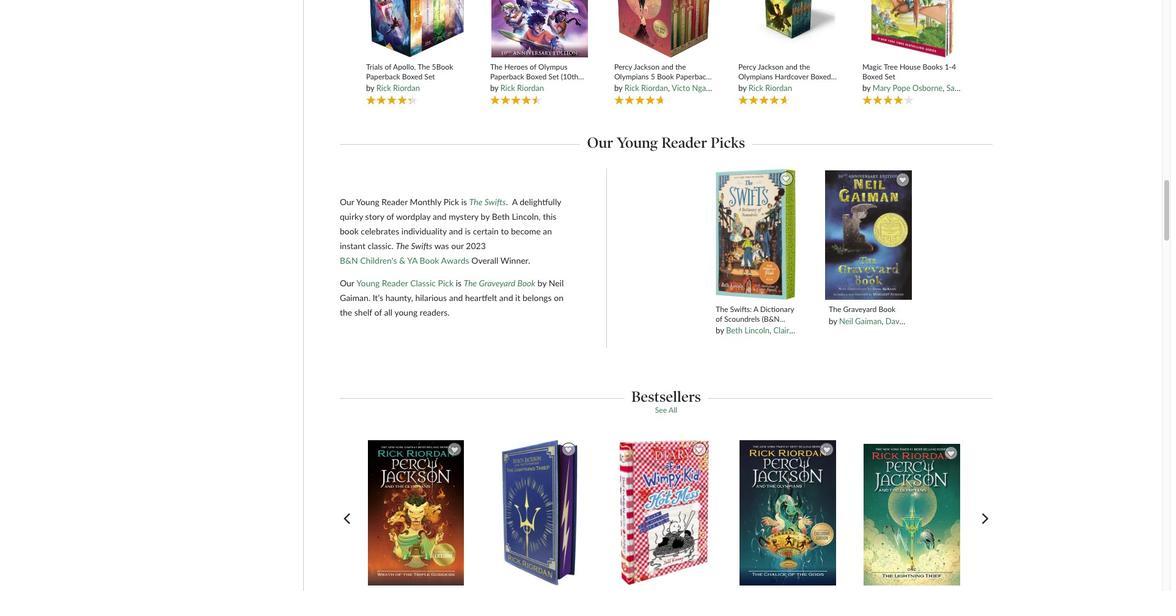 Task type: describe. For each thing, give the bounding box(es) containing it.
book inside percy jackson and the olympians 5 book paperback boxed set (new covers) (b&n exclusive edition)
[[657, 72, 674, 81]]

set,
[[738, 81, 751, 90]]

boxed for rick
[[402, 72, 423, 81]]

the inside the graveyard book by neil gaiman , dave mckean (illustrator)
[[829, 305, 841, 314]]

awards
[[441, 255, 469, 266]]

belongs
[[523, 293, 552, 303]]

our young reader picks
[[587, 134, 745, 151]]

the swifts link
[[469, 197, 506, 207]]

bestsellers see all
[[631, 388, 701, 415]]

the graveyard book by neil gaiman , dave mckean (illustrator)
[[829, 305, 974, 326]]

was
[[434, 241, 449, 251]]

claire powell (illustrator) link
[[774, 326, 858, 336]]

0 vertical spatial the graveyard book link
[[464, 278, 535, 288]]

gaiman.
[[340, 293, 370, 303]]

this
[[543, 211, 557, 222]]

the swifts: a dictionary of scoundrels (b&n exclusive edition) link
[[716, 305, 796, 333]]

see
[[655, 406, 667, 415]]

percy jackson and the olympians the lightning thief deluxe collector's edition image
[[501, 440, 579, 587]]

1 vertical spatial the graveyard book link
[[829, 305, 909, 315]]

olympians for ,
[[614, 72, 649, 81]]

the swifts was our 2023 b&n children's & ya book awards overall winner.
[[340, 241, 530, 266]]

mary
[[873, 83, 891, 93]]

4 rick from the left
[[749, 83, 763, 93]]

exclusive inside the swifts: a dictionary of scoundrels (b&n exclusive edition)
[[716, 324, 746, 333]]

haunty,
[[386, 293, 413, 303]]

all
[[669, 406, 677, 415]]

the chalice of the gods (b&n exclusive edition) (percy jackson and the olympians series #6) image
[[739, 440, 837, 587]]

see all link
[[655, 406, 677, 415]]

is for swifts
[[461, 197, 467, 207]]

by inside trials of apollo, the 5book paperback boxed set by rick riordan
[[366, 83, 374, 93]]

neil gaiman link
[[839, 316, 882, 326]]

trials of apollo, the 5book paperback boxed set by rick riordan
[[366, 63, 453, 93]]

boxed for 1-
[[811, 72, 831, 81]]

0 vertical spatial swifts
[[485, 197, 506, 207]]

2 riordan from the left
[[517, 83, 544, 93]]

magic
[[863, 63, 882, 72]]

it
[[515, 293, 521, 303]]

our young reader classic pick is the graveyard book
[[340, 278, 535, 288]]

percy for by rick riordan
[[738, 63, 756, 72]]

our for our young reader classic pick is the graveyard book
[[340, 278, 354, 288]]

the inside the heroes of olympus paperback boxed set (10th anniversary edition)
[[490, 63, 503, 72]]

winner.
[[501, 255, 530, 266]]

, left victo
[[668, 83, 670, 93]]

story
[[365, 211, 384, 222]]

heartfelt
[[465, 293, 497, 303]]

reader for monthly
[[382, 197, 408, 207]]

lincoln
[[745, 326, 770, 336]]

shelf
[[354, 307, 372, 318]]

overall
[[471, 255, 498, 266]]

to
[[501, 226, 509, 236]]

book inside the swifts was our 2023 b&n children's & ya book awards overall winner.
[[420, 255, 439, 266]]

graveyard inside the graveyard book by neil gaiman , dave mckean (illustrator)
[[843, 305, 877, 314]]

heroes
[[505, 63, 528, 72]]

beth lincoln link
[[726, 326, 770, 336]]

individuality
[[402, 226, 447, 236]]

4 riordan from the left
[[765, 83, 792, 93]]

claire
[[774, 326, 794, 336]]

percy jackson and the olympians 5 book paperback boxed set (new covers) (b&n exclusive edition) link
[[614, 63, 714, 100]]

boxed for mary
[[863, 72, 883, 81]]

percy jackson and the olympians 5 book paperback boxed set (new covers) (b&n exclusive edition) image
[[615, 0, 713, 58]]

the up heartfelt
[[464, 278, 477, 288]]

ngai
[[692, 83, 708, 93]]

(b&n inside percy jackson and the olympians 5 book paperback boxed set (new covers) (b&n exclusive edition)
[[692, 81, 709, 90]]

the inside by neil gaiman. it's haunty, hilarious and heartfelt and it belongs on the shelf of all young readers.
[[340, 307, 352, 318]]

readers.
[[420, 307, 450, 318]]

of inside .  a delightfully quirky story of wordplay and mystery by beth lincoln, this book celebrates individuality and is certain to become an instant classic.
[[386, 211, 394, 222]]

olympus
[[538, 63, 568, 72]]

(illustrator) inside magic tree house books 1-4 boxed set by mary pope osborne , sal murdocca (illustrator)
[[996, 83, 1033, 93]]

house
[[900, 63, 921, 72]]

victo ngai (illustrator) link
[[672, 83, 748, 93]]

(10th
[[561, 72, 579, 81]]

percy jackson and the olympians hardcover boxed set, books 1-5
[[738, 63, 831, 90]]

of inside the swifts: a dictionary of scoundrels (b&n exclusive edition)
[[716, 315, 723, 324]]

boxed inside the heroes of olympus paperback boxed set (10th anniversary edition)
[[526, 72, 547, 81]]

pope
[[893, 83, 911, 93]]

dave
[[886, 316, 904, 326]]

murdocca
[[959, 83, 994, 93]]

1- inside percy jackson and the olympians hardcover boxed set, books 1-5
[[775, 81, 782, 90]]

(b&n inside the swifts: a dictionary of scoundrels (b&n exclusive edition)
[[762, 315, 780, 324]]

books inside percy jackson and the olympians hardcover boxed set, books 1-5
[[753, 81, 773, 90]]

by inside the graveyard book by neil gaiman , dave mckean (illustrator)
[[829, 316, 837, 326]]

young reader classic pick link
[[357, 278, 454, 288]]

3 rick from the left
[[625, 83, 639, 93]]

, left 'claire'
[[770, 326, 772, 336]]

dave mckean (illustrator) link
[[886, 316, 974, 326]]

scoundrels
[[724, 315, 760, 324]]

pick for classic
[[438, 278, 454, 288]]

.  a delightfully quirky story of wordplay and mystery by beth lincoln, this book celebrates individuality and is certain to become an instant classic.
[[340, 197, 561, 251]]

hardcover
[[775, 72, 809, 81]]

the swifts: a dictionary of scoundrels (b&n exclusive edition)
[[716, 305, 794, 333]]

swifts inside the swifts was our 2023 b&n children's & ya book awards overall winner.
[[411, 241, 432, 251]]

and inside percy jackson and the olympians hardcover boxed set, books 1-5
[[786, 63, 798, 72]]

it's
[[373, 293, 383, 303]]

by beth lincoln , claire powell (illustrator)
[[716, 326, 858, 336]]

the lightning thief (percy jackson and the olympians series #1) image
[[863, 444, 961, 587]]

jackson for by rick riordan
[[758, 63, 784, 72]]

rick riordan link for percy jackson and the olympians 5 book paperback boxed set (new covers) (b&n exclusive edition)
[[625, 83, 668, 93]]

young for our young reader classic pick is the graveyard book
[[357, 278, 380, 288]]

covers)
[[667, 81, 690, 90]]

set inside magic tree house books 1-4 boxed set by mary pope osborne , sal murdocca (illustrator)
[[885, 72, 895, 81]]

exclusive inside percy jackson and the olympians 5 book paperback boxed set (new covers) (b&n exclusive edition)
[[614, 90, 644, 100]]

apollo,
[[393, 63, 416, 72]]

(illustrator) right ngai
[[710, 83, 748, 93]]

is for graveyard
[[456, 278, 462, 288]]

a
[[754, 305, 758, 314]]

(illustrator) inside the graveyard book by neil gaiman , dave mckean (illustrator)
[[936, 316, 974, 326]]

edition) inside the swifts: a dictionary of scoundrels (b&n exclusive edition)
[[748, 324, 773, 333]]

and down monthly
[[433, 211, 447, 222]]

5 inside percy jackson and the olympians 5 book paperback boxed set (new covers) (b&n exclusive edition)
[[651, 72, 655, 81]]

book inside the graveyard book by neil gaiman , dave mckean (illustrator)
[[879, 305, 896, 314]]

riordan inside trials of apollo, the 5book paperback boxed set by rick riordan
[[393, 83, 420, 93]]

4
[[952, 63, 956, 72]]

our
[[451, 241, 464, 251]]

children's
[[360, 255, 397, 266]]

percy jackson and the olympians 5 book paperback boxed set (new covers) (b&n exclusive edition)
[[614, 63, 710, 100]]

classic.
[[368, 241, 394, 251]]

magic tree house books 1-4 boxed set link
[[863, 63, 962, 81]]

the graveyard book image
[[825, 170, 913, 301]]

by inside magic tree house books 1-4 boxed set by mary pope osborne , sal murdocca (illustrator)
[[863, 83, 871, 93]]

our young reader monthly pick is the swifts
[[340, 197, 506, 207]]

neil inside by neil gaiman. it's haunty, hilarious and heartfelt and it belongs on the shelf of all young readers.
[[549, 278, 564, 288]]

b&n
[[340, 255, 358, 266]]

and down our young reader classic pick is the graveyard book
[[449, 293, 463, 303]]

the for ,
[[675, 63, 686, 72]]

paperback inside percy jackson and the olympians 5 book paperback boxed set (new covers) (b&n exclusive edition)
[[676, 72, 710, 81]]

beth inside .  a delightfully quirky story of wordplay and mystery by beth lincoln, this book celebrates individuality and is certain to become an instant classic.
[[492, 211, 510, 222]]

the for by rick riordan
[[800, 63, 810, 72]]

the heroes of olympus paperback boxed set (10th anniversary edition) link
[[490, 63, 590, 90]]

rick inside trials of apollo, the 5book paperback boxed set by rick riordan
[[376, 83, 391, 93]]

trials of apollo, the 5book paperback boxed set link
[[366, 63, 466, 81]]

powell
[[796, 326, 819, 336]]

set inside percy jackson and the olympians 5 book paperback boxed set (new covers) (b&n exclusive edition)
[[637, 81, 647, 90]]

(illustrator) right powell
[[821, 326, 858, 336]]

gaiman
[[855, 316, 882, 326]]

set inside the heroes of olympus paperback boxed set (10th anniversary edition)
[[549, 72, 559, 81]]

&
[[399, 255, 405, 266]]

b&n children's & ya book awards link
[[340, 255, 469, 266]]

wrath of the triple goddess (b&n exclusive edition) (percy jackson and the olympians) image
[[367, 440, 465, 587]]



Task type: locate. For each thing, give the bounding box(es) containing it.
victo
[[672, 83, 690, 93]]

by inside by neil gaiman. it's haunty, hilarious and heartfelt and it belongs on the shelf of all young readers.
[[538, 278, 547, 288]]

2 rick riordan link from the left
[[501, 83, 544, 93]]

jackson for ,
[[634, 63, 660, 72]]

by rick riordan down hardcover
[[738, 83, 792, 93]]

paperback
[[366, 72, 400, 81], [490, 72, 524, 81], [676, 72, 710, 81]]

of right the trials
[[385, 63, 391, 72]]

edition) inside the heroes of olympus paperback boxed set (10th anniversary edition)
[[531, 81, 556, 90]]

of inside trials of apollo, the 5book paperback boxed set by rick riordan
[[385, 63, 391, 72]]

of inside the heroes of olympus paperback boxed set (10th anniversary edition)
[[530, 63, 537, 72]]

pick
[[444, 197, 459, 207], [438, 278, 454, 288]]

rick right victo ngai (illustrator) link
[[749, 83, 763, 93]]

all
[[384, 307, 393, 318]]

young down the (new
[[617, 134, 658, 151]]

classic
[[410, 278, 436, 288]]

neil inside the graveyard book by neil gaiman , dave mckean (illustrator)
[[839, 316, 853, 326]]

1- inside magic tree house books 1-4 boxed set by mary pope osborne , sal murdocca (illustrator)
[[945, 63, 952, 72]]

0 horizontal spatial 1-
[[775, 81, 782, 90]]

1 horizontal spatial neil
[[839, 316, 853, 326]]

book right ya
[[420, 255, 439, 266]]

the inside the swifts was our 2023 b&n children's & ya book awards overall winner.
[[396, 241, 409, 251]]

the inside trials of apollo, the 5book paperback boxed set by rick riordan
[[418, 63, 430, 72]]

the down gaiman.
[[340, 307, 352, 318]]

(new
[[649, 81, 665, 90]]

young for our young reader monthly pick is the swifts
[[356, 197, 379, 207]]

of left scoundrels
[[716, 315, 723, 324]]

,
[[668, 83, 670, 93], [943, 83, 945, 93], [882, 316, 884, 326], [770, 326, 772, 336]]

book
[[657, 72, 674, 81], [420, 255, 439, 266], [517, 278, 535, 288], [879, 305, 896, 314]]

edition) down the (new
[[646, 90, 671, 100]]

mckean
[[906, 316, 934, 326]]

book
[[340, 226, 359, 236]]

instant
[[340, 241, 366, 251]]

2 vertical spatial our
[[340, 278, 354, 288]]

1 vertical spatial exclusive
[[716, 324, 746, 333]]

exclusive down scoundrels
[[716, 324, 746, 333]]

boxed
[[402, 72, 423, 81], [526, 72, 547, 81], [811, 72, 831, 81], [863, 72, 883, 81], [614, 81, 635, 90]]

young
[[617, 134, 658, 151], [356, 197, 379, 207], [357, 278, 380, 288]]

the graveyard book link
[[464, 278, 535, 288], [829, 305, 909, 315]]

delightfully
[[520, 197, 561, 207]]

0 horizontal spatial edition)
[[531, 81, 556, 90]]

the swifts: a dictionary of scoundrels (b&n exclusive edition) image
[[715, 169, 796, 301]]

boxed inside magic tree house books 1-4 boxed set by mary pope osborne , sal murdocca (illustrator)
[[863, 72, 883, 81]]

neil left gaiman
[[839, 316, 853, 326]]

the left swifts:
[[716, 305, 728, 314]]

is inside .  a delightfully quirky story of wordplay and mystery by beth lincoln, this book celebrates individuality and is certain to become an instant classic.
[[465, 226, 471, 236]]

our for our young reader monthly pick is the swifts
[[340, 197, 354, 207]]

percy jackson and the olympians hardcover boxed set, books 1-5 link
[[738, 63, 838, 90]]

sal
[[947, 83, 957, 93]]

0 horizontal spatial jackson
[[634, 63, 660, 72]]

graveyard up heartfelt
[[479, 278, 515, 288]]

the heroes of olympus paperback boxed set (10th anniversary edition) image
[[491, 0, 589, 58]]

the inside percy jackson and the olympians 5 book paperback boxed set (new covers) (b&n exclusive edition)
[[675, 63, 686, 72]]

0 vertical spatial 1-
[[945, 63, 952, 72]]

young for our young reader picks
[[617, 134, 658, 151]]

young
[[395, 307, 418, 318]]

rick riordan link down the heroes
[[501, 83, 544, 93]]

1- up sal
[[945, 63, 952, 72]]

osborne
[[913, 83, 943, 93]]

graveyard up 'neil gaiman' link
[[843, 305, 877, 314]]

books inside magic tree house books 1-4 boxed set by mary pope osborne , sal murdocca (illustrator)
[[923, 63, 943, 72]]

1 vertical spatial books
[[753, 81, 773, 90]]

riordan down the heroes
[[517, 83, 544, 93]]

0 vertical spatial neil
[[549, 278, 564, 288]]

the up mystery
[[469, 197, 483, 207]]

wordplay
[[396, 211, 431, 222]]

olympians
[[614, 72, 649, 81], [738, 72, 773, 81]]

2 vertical spatial is
[[456, 278, 462, 288]]

mary pope osborne link
[[873, 83, 943, 93]]

1 vertical spatial beth
[[726, 326, 743, 336]]

(illustrator) right murdocca
[[996, 83, 1033, 93]]

1 by rick riordan from the left
[[490, 83, 544, 93]]

0 horizontal spatial neil
[[549, 278, 564, 288]]

0 horizontal spatial percy
[[614, 63, 632, 72]]

, left dave
[[882, 316, 884, 326]]

olympians inside percy jackson and the olympians 5 book paperback boxed set (new covers) (b&n exclusive edition)
[[614, 72, 649, 81]]

2 vertical spatial reader
[[382, 278, 408, 288]]

0 vertical spatial our
[[587, 134, 613, 151]]

0 horizontal spatial olympians
[[614, 72, 649, 81]]

0 horizontal spatial swifts
[[411, 241, 432, 251]]

monthly
[[410, 197, 441, 207]]

.
[[506, 197, 508, 207]]

1 rick from the left
[[376, 83, 391, 93]]

anniversary
[[490, 81, 529, 90]]

mystery
[[449, 211, 479, 222]]

1-
[[945, 63, 952, 72], [775, 81, 782, 90]]

percy up set,
[[738, 63, 756, 72]]

celebrates
[[361, 226, 399, 236]]

2 vertical spatial young
[[357, 278, 380, 288]]

and up the (new
[[662, 63, 674, 72]]

rick riordan link
[[376, 83, 420, 93], [501, 83, 544, 93], [625, 83, 668, 93], [749, 83, 792, 93]]

an
[[543, 226, 552, 236]]

1 horizontal spatial olympians
[[738, 72, 773, 81]]

0 horizontal spatial 5
[[651, 72, 655, 81]]

1 vertical spatial graveyard
[[843, 305, 877, 314]]

1 vertical spatial is
[[465, 226, 471, 236]]

our for our young reader picks
[[587, 134, 613, 151]]

lincoln,
[[512, 211, 541, 222]]

2 horizontal spatial paperback
[[676, 72, 710, 81]]

(illustrator)
[[710, 83, 748, 93], [996, 83, 1033, 93], [936, 316, 974, 326], [821, 326, 858, 336]]

0 horizontal spatial exclusive
[[614, 90, 644, 100]]

reader for classic
[[382, 278, 408, 288]]

dictionary
[[760, 305, 794, 314]]

0 vertical spatial is
[[461, 197, 467, 207]]

beth down scoundrels
[[726, 326, 743, 336]]

3 riordan from the left
[[641, 83, 668, 93]]

book up dave
[[879, 305, 896, 314]]

1 horizontal spatial beth
[[726, 326, 743, 336]]

3 rick riordan link from the left
[[625, 83, 668, 93]]

1 horizontal spatial graveyard
[[843, 305, 877, 314]]

ya
[[407, 255, 417, 266]]

(b&n down dictionary at the bottom right of page
[[762, 315, 780, 324]]

jackson up the (new
[[634, 63, 660, 72]]

percy down "percy jackson and the olympians 5 book paperback boxed set (new covers) (b&n exclusive edition)" image
[[614, 63, 632, 72]]

rick riordan link for trials of apollo, the 5book paperback boxed set
[[376, 83, 420, 93]]

boxed left the (new
[[614, 81, 635, 90]]

is down mystery
[[465, 226, 471, 236]]

edition) inside percy jackson and the olympians 5 book paperback boxed set (new covers) (b&n exclusive edition)
[[646, 90, 671, 100]]

of right the heroes
[[530, 63, 537, 72]]

2 rick from the left
[[501, 83, 515, 93]]

, inside magic tree house books 1-4 boxed set by mary pope osborne , sal murdocca (illustrator)
[[943, 83, 945, 93]]

jackson inside percy jackson and the olympians 5 book paperback boxed set (new covers) (b&n exclusive edition)
[[634, 63, 660, 72]]

1 jackson from the left
[[634, 63, 660, 72]]

magic tree house books 1-4 boxed set image
[[870, 0, 955, 58]]

rick riordan link for percy jackson and the olympians hardcover boxed set, books 1-5
[[749, 83, 792, 93]]

and inside percy jackson and the olympians 5 book paperback boxed set (new covers) (b&n exclusive edition)
[[662, 63, 674, 72]]

of inside by neil gaiman. it's haunty, hilarious and heartfelt and it belongs on the shelf of all young readers.
[[374, 307, 382, 318]]

1 horizontal spatial swifts
[[485, 197, 506, 207]]

set down tree at the right
[[885, 72, 895, 81]]

1- down hardcover
[[775, 81, 782, 90]]

0 horizontal spatial (b&n
[[692, 81, 709, 90]]

boxed inside trials of apollo, the 5book paperback boxed set by rick riordan
[[402, 72, 423, 81]]

the left the '5book'
[[418, 63, 430, 72]]

of right story
[[386, 211, 394, 222]]

hot mess (diary of a wimpy kid book 19) image
[[619, 440, 709, 587]]

0 horizontal spatial by rick riordan
[[490, 83, 544, 93]]

set down olympus
[[549, 72, 559, 81]]

jackson
[[634, 63, 660, 72], [758, 63, 784, 72]]

1 vertical spatial our
[[340, 197, 354, 207]]

1 vertical spatial reader
[[382, 197, 408, 207]]

(b&n right victo
[[692, 81, 709, 90]]

by rick riordan down the heroes
[[490, 83, 544, 93]]

0 horizontal spatial the
[[340, 307, 352, 318]]

books right set,
[[753, 81, 773, 90]]

1 vertical spatial young
[[356, 197, 379, 207]]

set left the (new
[[637, 81, 647, 90]]

1 horizontal spatial the
[[675, 63, 686, 72]]

rick riordan link down hardcover
[[749, 83, 792, 93]]

paperback inside trials of apollo, the 5book paperback boxed set by rick riordan
[[366, 72, 400, 81]]

swifts up certain
[[485, 197, 506, 207]]

neil up on
[[549, 278, 564, 288]]

the up &
[[396, 241, 409, 251]]

percy for ,
[[614, 63, 632, 72]]

by neil gaiman. it's haunty, hilarious and heartfelt and it belongs on the shelf of all young readers.
[[340, 278, 564, 318]]

, inside the graveyard book by neil gaiman , dave mckean (illustrator)
[[882, 316, 884, 326]]

jackson inside percy jackson and the olympians hardcover boxed set, books 1-5
[[758, 63, 784, 72]]

edition)
[[531, 81, 556, 90], [646, 90, 671, 100], [748, 324, 773, 333]]

0 horizontal spatial books
[[753, 81, 773, 90]]

reader up wordplay
[[382, 197, 408, 207]]

1 horizontal spatial by rick riordan
[[738, 83, 792, 93]]

3 paperback from the left
[[676, 72, 710, 81]]

picks
[[711, 134, 745, 151]]

4 rick riordan link from the left
[[749, 83, 792, 93]]

0 horizontal spatial paperback
[[366, 72, 400, 81]]

1 horizontal spatial exclusive
[[716, 324, 746, 333]]

2 paperback from the left
[[490, 72, 524, 81]]

percy inside percy jackson and the olympians 5 book paperback boxed set (new covers) (b&n exclusive edition)
[[614, 63, 632, 72]]

set down the '5book'
[[424, 72, 435, 81]]

edition) down the a
[[748, 324, 773, 333]]

0 horizontal spatial the graveyard book link
[[464, 278, 535, 288]]

rick riordan link for the heroes of olympus paperback boxed set (10th anniversary edition)
[[501, 83, 544, 93]]

the inside the swifts: a dictionary of scoundrels (b&n exclusive edition)
[[716, 305, 728, 314]]

the up covers)
[[675, 63, 686, 72]]

rick down the heroes
[[501, 83, 515, 93]]

on
[[554, 293, 564, 303]]

graveyard
[[479, 278, 515, 288], [843, 305, 877, 314]]

become
[[511, 226, 541, 236]]

book up it
[[517, 278, 535, 288]]

0 vertical spatial (b&n
[[692, 81, 709, 90]]

0 vertical spatial pick
[[444, 197, 459, 207]]

the left the heroes
[[490, 63, 503, 72]]

jackson up hardcover
[[758, 63, 784, 72]]

0 vertical spatial reader
[[662, 134, 707, 151]]

0 horizontal spatial beth
[[492, 211, 510, 222]]

the graveyard book link up it
[[464, 278, 535, 288]]

reader for picks
[[662, 134, 707, 151]]

pick up mystery
[[444, 197, 459, 207]]

books
[[923, 63, 943, 72], [753, 81, 773, 90]]

quirky
[[340, 211, 363, 222]]

rick down the trials
[[376, 83, 391, 93]]

pick up hilarious on the left of the page
[[438, 278, 454, 288]]

riordan down hardcover
[[765, 83, 792, 93]]

the
[[675, 63, 686, 72], [800, 63, 810, 72], [340, 307, 352, 318]]

5 inside percy jackson and the olympians hardcover boxed set, books 1-5
[[782, 81, 786, 90]]

percy inside percy jackson and the olympians hardcover boxed set, books 1-5
[[738, 63, 756, 72]]

is down awards
[[456, 278, 462, 288]]

5 down hardcover
[[782, 81, 786, 90]]

2 horizontal spatial edition)
[[748, 324, 773, 333]]

paperback up 'anniversary'
[[490, 72, 524, 81]]

by rick riordan for paperback
[[490, 83, 544, 93]]

by rick riordan , victo ngai (illustrator)
[[614, 83, 748, 93]]

reader
[[662, 134, 707, 151], [382, 197, 408, 207], [382, 278, 408, 288]]

the inside percy jackson and the olympians hardcover boxed set, books 1-5
[[800, 63, 810, 72]]

2 by rick riordan from the left
[[738, 83, 792, 93]]

1 horizontal spatial edition)
[[646, 90, 671, 100]]

1 riordan from the left
[[393, 83, 420, 93]]

(illustrator) right mckean
[[936, 316, 974, 326]]

boxed down magic
[[863, 72, 883, 81]]

1 vertical spatial 1-
[[775, 81, 782, 90]]

book up the (new
[[657, 72, 674, 81]]

edition) down olympus
[[531, 81, 556, 90]]

1 horizontal spatial (b&n
[[762, 315, 780, 324]]

set
[[424, 72, 435, 81], [549, 72, 559, 81], [885, 72, 895, 81], [637, 81, 647, 90]]

boxed inside percy jackson and the olympians 5 book paperback boxed set (new covers) (b&n exclusive edition)
[[614, 81, 635, 90]]

bestsellers
[[631, 388, 701, 406]]

reader up the haunty, on the left of the page
[[382, 278, 408, 288]]

boxed right hardcover
[[811, 72, 831, 81]]

0 vertical spatial young
[[617, 134, 658, 151]]

the up 'neil gaiman' link
[[829, 305, 841, 314]]

exclusive left victo
[[614, 90, 644, 100]]

olympians inside percy jackson and the olympians hardcover boxed set, books 1-5
[[738, 72, 773, 81]]

1 vertical spatial neil
[[839, 316, 853, 326]]

0 vertical spatial beth
[[492, 211, 510, 222]]

, left sal
[[943, 83, 945, 93]]

1 horizontal spatial the graveyard book link
[[829, 305, 909, 315]]

pick for monthly
[[444, 197, 459, 207]]

1 horizontal spatial paperback
[[490, 72, 524, 81]]

young up story
[[356, 197, 379, 207]]

rick left the (new
[[625, 83, 639, 93]]

1 rick riordan link from the left
[[376, 83, 420, 93]]

0 horizontal spatial graveyard
[[479, 278, 515, 288]]

set inside trials of apollo, the 5book paperback boxed set by rick riordan
[[424, 72, 435, 81]]

trials
[[366, 63, 383, 72]]

and up 'our'
[[449, 226, 463, 236]]

olympians for by rick riordan
[[738, 72, 773, 81]]

2 olympians from the left
[[738, 72, 773, 81]]

and up hardcover
[[786, 63, 798, 72]]

2 percy from the left
[[738, 63, 756, 72]]

the up hardcover
[[800, 63, 810, 72]]

1 paperback from the left
[[366, 72, 400, 81]]

the heroes of olympus paperback boxed set (10th anniversary edition)
[[490, 63, 579, 90]]

1 horizontal spatial 1-
[[945, 63, 952, 72]]

certain
[[473, 226, 499, 236]]

1 horizontal spatial jackson
[[758, 63, 784, 72]]

5
[[651, 72, 655, 81], [782, 81, 786, 90]]

1 vertical spatial pick
[[438, 278, 454, 288]]

by rick riordan for olympians
[[738, 83, 792, 93]]

1 vertical spatial swifts
[[411, 241, 432, 251]]

5 up the (new
[[651, 72, 655, 81]]

our
[[587, 134, 613, 151], [340, 197, 354, 207], [340, 278, 354, 288]]

books left 4
[[923, 63, 943, 72]]

boxed inside percy jackson and the olympians hardcover boxed set, books 1-5
[[811, 72, 831, 81]]

young up it's
[[357, 278, 380, 288]]

1 horizontal spatial 5
[[782, 81, 786, 90]]

paperback up ngai
[[676, 72, 710, 81]]

is
[[461, 197, 467, 207], [465, 226, 471, 236], [456, 278, 462, 288]]

percy
[[614, 63, 632, 72], [738, 63, 756, 72]]

1 vertical spatial (b&n
[[762, 315, 780, 324]]

1 percy from the left
[[614, 63, 632, 72]]

5book
[[432, 63, 453, 72]]

boxed down olympus
[[526, 72, 547, 81]]

riordan down trials of apollo, the 5book paperback boxed set link
[[393, 83, 420, 93]]

1 horizontal spatial books
[[923, 63, 943, 72]]

by inside .  a delightfully quirky story of wordplay and mystery by beth lincoln, this book celebrates individuality and is certain to become an instant classic.
[[481, 211, 490, 222]]

of
[[385, 63, 391, 72], [530, 63, 537, 72], [386, 211, 394, 222], [374, 307, 382, 318], [716, 315, 723, 324]]

swifts down "individuality"
[[411, 241, 432, 251]]

1 horizontal spatial percy
[[738, 63, 756, 72]]

rick riordan link down apollo, at the left of page
[[376, 83, 420, 93]]

sal murdocca (illustrator) link
[[947, 83, 1033, 93]]

is up mystery
[[461, 197, 467, 207]]

trials of apollo, the 5book paperback boxed set image
[[367, 0, 465, 58]]

paperback down the trials
[[366, 72, 400, 81]]

1 olympians from the left
[[614, 72, 649, 81]]

swifts:
[[730, 305, 752, 314]]

2 jackson from the left
[[758, 63, 784, 72]]

0 vertical spatial graveyard
[[479, 278, 515, 288]]

0 vertical spatial exclusive
[[614, 90, 644, 100]]

rick riordan link left victo
[[625, 83, 668, 93]]

boxed down apollo, at the left of page
[[402, 72, 423, 81]]

the graveyard book link up gaiman
[[829, 305, 909, 315]]

and left it
[[499, 293, 513, 303]]

2 horizontal spatial the
[[800, 63, 810, 72]]

paperback inside the heroes of olympus paperback boxed set (10th anniversary edition)
[[490, 72, 524, 81]]

magic tree house books 1-4 boxed set by mary pope osborne , sal murdocca (illustrator)
[[863, 63, 1033, 93]]

of left all
[[374, 307, 382, 318]]

0 vertical spatial books
[[923, 63, 943, 72]]

beth up to
[[492, 211, 510, 222]]

riordan left victo
[[641, 83, 668, 93]]

hilarious
[[415, 293, 447, 303]]

percy jackson and the olympians hardcover boxed set, books 1-5 image
[[739, 0, 837, 58]]

reader left picks
[[662, 134, 707, 151]]



Task type: vqa. For each thing, say whether or not it's contained in the screenshot.
leftmost the about
no



